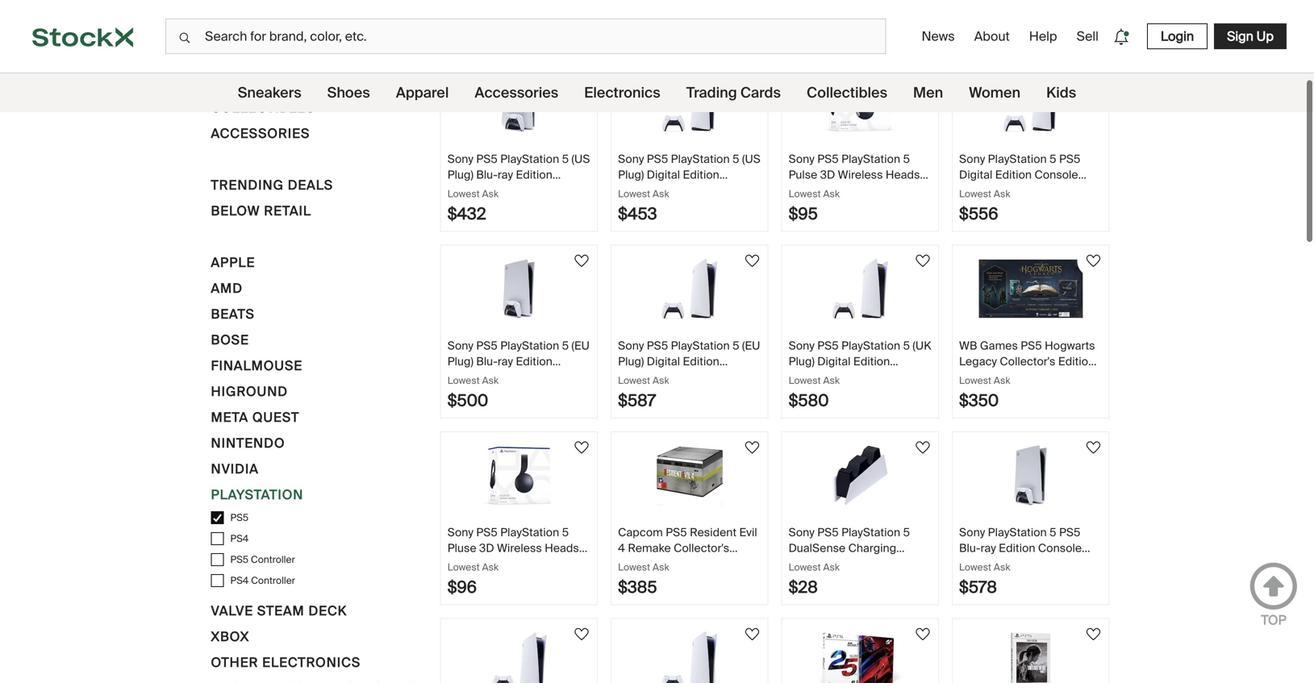 Task type: locate. For each thing, give the bounding box(es) containing it.
1 vertical spatial video
[[657, 556, 687, 571]]

lowest inside the lowest ask $500
[[447, 374, 480, 387]]

lowest for $432
[[447, 188, 480, 200]]

video down remake on the bottom
[[657, 556, 687, 571]]

station
[[789, 556, 826, 571]]

ps5 controller
[[230, 553, 295, 566]]

1 ps4 from the top
[[230, 532, 249, 545]]

$453
[[618, 204, 657, 224]]

5 left 'wb'
[[903, 338, 910, 353]]

wireless up "midnight"
[[497, 541, 542, 556]]

1 vertical spatial game
[[690, 556, 722, 571]]

lowest for $500
[[447, 374, 480, 387]]

1 vertical spatial wireless
[[497, 541, 542, 556]]

console up '$580'
[[789, 369, 832, 384]]

game
[[1042, 369, 1074, 384], [690, 556, 722, 571]]

sneakers
[[238, 83, 301, 102]]

ask for $432
[[482, 188, 499, 200]]

0 vertical spatial headset
[[886, 167, 930, 182]]

lowest ask $385
[[618, 561, 669, 598]]

deals
[[288, 177, 333, 194]]

0 horizontal spatial apparel
[[211, 22, 273, 39]]

lowest up $28
[[789, 561, 821, 574]]

playstation up 9395003/9709893
[[988, 525, 1047, 540]]

trading down ps5 x
[[686, 83, 737, 102]]

lowest ask $556
[[959, 188, 1010, 224]]

0 vertical spatial /
[[1075, 183, 1079, 198]]

0 horizontal spatial collector's
[[674, 541, 729, 556]]

lowest up $578
[[959, 561, 991, 574]]

edition
[[683, 167, 719, 182], [995, 167, 1032, 182], [516, 354, 552, 369], [683, 354, 719, 369], [853, 354, 890, 369], [1058, 354, 1095, 369], [999, 541, 1035, 556], [618, 556, 655, 571]]

ray up "-"
[[498, 354, 513, 369]]

3d inside sony ps5 playstation 5 pluse 3d wireless headset 3006397 midnight black
[[479, 541, 494, 556]]

0 vertical spatial controller
[[251, 553, 295, 566]]

collectibles
[[807, 83, 887, 102], [211, 99, 315, 116]]

playstation inside sony ps5 playstation 5 pulse 3d wireless headset white
[[841, 152, 900, 167]]

playstation
[[584, 4, 649, 21], [211, 486, 304, 503]]

5 inside sony ps5 playstation 5 (uk plug) digital edition console 9395102 white
[[903, 338, 910, 353]]

2 horizontal spatial /
[[1075, 183, 1079, 198]]

/ right 1016a at the left bottom
[[549, 369, 553, 384]]

follow image for $96
[[572, 438, 591, 457]]

ask for $453
[[653, 188, 669, 200]]

console up 9395003/9709893
[[1038, 541, 1082, 556]]

trading cards link
[[686, 73, 781, 112]]

apparel up electronics button
[[211, 22, 273, 39]]

sony inside the sony ps5 playstation 5 (eu plug) digital edition console cfi-1016b white
[[618, 338, 644, 353]]

playstation down nvidia "button"
[[211, 486, 304, 503]]

lowest inside lowest ask $95
[[789, 188, 821, 200]]

1 horizontal spatial /
[[549, 369, 553, 384]]

5
[[733, 152, 739, 167], [903, 152, 910, 167], [1050, 152, 1056, 167], [562, 338, 569, 353], [733, 338, 739, 353], [903, 338, 910, 353], [562, 525, 569, 540], [903, 525, 910, 540], [1050, 525, 1056, 540]]

1 vertical spatial apparel
[[396, 83, 449, 102]]

electronics down apparel button
[[211, 48, 309, 65]]

white inside sony ps5 playstation 5 (us plug) digital edition console 3005719 white
[[713, 183, 743, 198]]

1 vertical spatial headset
[[545, 541, 589, 556]]

plug) up 1116a
[[447, 354, 474, 369]]

ask for $500
[[482, 374, 499, 387]]

playstation up 1016a at the left bottom
[[500, 338, 559, 353]]

1 vertical spatial playstation
[[211, 486, 304, 503]]

0 horizontal spatial /
[[478, 385, 482, 400]]

1 horizontal spatial apparel
[[396, 83, 449, 102]]

edition inside sony ps5 playstation 5 (us plug) digital edition console 3005719 white
[[683, 167, 719, 182]]

sony inside 'sony ps5 playstation 5 dualsense charging station white'
[[789, 525, 815, 540]]

1 vertical spatial blu-
[[959, 541, 981, 556]]

sony up (aus
[[959, 152, 985, 167]]

trading
[[211, 73, 274, 90], [686, 83, 737, 102]]

0 horizontal spatial game
[[690, 556, 722, 571]]

lowest for $580
[[789, 374, 821, 387]]

lowest inside lowest ask $587
[[618, 374, 650, 387]]

game down the hogwarts
[[1042, 369, 1074, 384]]

playstation inside sony ps5 playstation 5 (eu plug) blu-ray edition console cfi-1016a / cfi- 1116a / cfi -1216a white
[[500, 338, 559, 353]]

x up trading cards link
[[725, 4, 732, 21]]

playstation inside 'sony ps5 playstation 5 dualsense charging station white'
[[841, 525, 900, 540]]

edition up 1016a at the left bottom
[[516, 354, 552, 369]]

news link
[[915, 21, 961, 51]]

0 horizontal spatial trading cards
[[211, 73, 326, 90]]

white down the 1002b
[[1015, 198, 1045, 213]]

1 horizontal spatial collectibles
[[807, 83, 887, 102]]

sony up lowest ask $580
[[789, 338, 815, 353]]

5 inside the sony ps5 playstation 5 (eu plug) digital edition console cfi-1016b white
[[733, 338, 739, 353]]

sony
[[618, 152, 644, 167], [789, 152, 815, 167], [959, 152, 985, 167], [447, 338, 474, 353], [618, 338, 644, 353], [789, 338, 815, 353], [447, 525, 474, 540], [789, 525, 815, 540], [959, 525, 985, 540]]

wireless up lowest ask $95
[[838, 167, 883, 182]]

ray inside 'sony playstation 5 ps5 blu-ray edition console (uk plug) 9395003/9709893 white'
[[981, 541, 996, 556]]

white inside 'sony ps5 playstation 5 dualsense charging station white'
[[829, 556, 859, 571]]

sony for $587
[[618, 338, 644, 353]]

men
[[913, 83, 943, 102]]

1 horizontal spatial (uk
[[959, 556, 978, 571]]

/ left the cfi
[[478, 385, 482, 400]]

deck
[[309, 603, 347, 620]]

ps4 for ps4 controller
[[230, 574, 249, 587]]

ask inside lowest ask $385
[[653, 561, 669, 574]]

shoes
[[327, 83, 370, 102]]

playstation for $580
[[841, 338, 900, 353]]

digital up (aus
[[959, 167, 993, 182]]

1 vertical spatial electronics
[[584, 83, 661, 102]]

clear all filters
[[454, 4, 538, 21]]

white down 1016a at the left bottom
[[542, 385, 572, 400]]

plug) down legacy
[[980, 369, 1006, 384]]

nintendo button
[[211, 433, 285, 459]]

ask inside lowest ask $587
[[653, 374, 669, 387]]

trading cards
[[211, 73, 326, 90], [686, 83, 781, 102]]

sony for $453
[[618, 152, 644, 167]]

ps4
[[230, 532, 249, 545], [230, 574, 249, 587]]

5 down trading cards link
[[733, 152, 739, 167]]

men link
[[913, 73, 943, 112]]

sony playstation 5 ps5 digital edition console (kr plug) r-c-sce-cfi-1018b / cfi-1118b 01 / cfi-1218b 01 image
[[463, 632, 576, 683]]

wireless for $95
[[838, 167, 883, 182]]

5 inside sony ps5 playstation 5 pulse 3d wireless headset white
[[903, 152, 910, 167]]

0 vertical spatial collector's
[[1000, 354, 1056, 369]]

(us inside 'wb games ps5 hogwarts legacy collector's edition (us plug) video game bundle'
[[959, 369, 978, 384]]

1 horizontal spatial game
[[1042, 369, 1074, 384]]

blu- up lowest ask $578
[[959, 541, 981, 556]]

5 inside sony ps5 playstation 5 pluse 3d wireless headset 3006397 midnight black
[[562, 525, 569, 540]]

/ right the 1002b
[[1075, 183, 1079, 198]]

sony inside 'sony playstation 5 ps5 blu-ray edition console (uk plug) 9395003/9709893 white'
[[959, 525, 985, 540]]

5 down sony ps5 playstation 5 (eu plug) digital edition console cfi-1016b white image
[[733, 338, 739, 353]]

blu- inside sony ps5 playstation 5 (eu plug) blu-ray edition console cfi-1016a / cfi- 1116a / cfi -1216a white
[[476, 354, 498, 369]]

lowest inside lowest ask $578
[[959, 561, 991, 574]]

follow image
[[743, 65, 762, 84], [913, 65, 933, 84], [1084, 65, 1103, 84], [913, 251, 933, 271], [1084, 251, 1103, 271], [572, 438, 591, 457], [743, 438, 762, 457], [1084, 438, 1103, 457], [913, 625, 933, 644]]

playstation up 1016b
[[671, 338, 730, 353]]

sony inside "sony playstation 5 ps5 digital edition console (aus plug) cfi-1002b / cfi-1102b white"
[[959, 152, 985, 167]]

5 inside sony ps5 playstation 5 (eu plug) blu-ray edition console cfi-1016a / cfi- 1116a / cfi -1216a white
[[562, 338, 569, 353]]

$587
[[618, 390, 656, 411]]

collectibles link
[[807, 73, 887, 112]]

playstation button
[[211, 485, 304, 511]]

follow image for $580
[[913, 251, 933, 271]]

0 horizontal spatial 3d
[[479, 541, 494, 556]]

1 horizontal spatial collector's
[[1000, 354, 1056, 369]]

plug) up lowest ask $580
[[789, 354, 815, 369]]

lowest up $453
[[618, 188, 650, 200]]

0 vertical spatial wireless
[[838, 167, 883, 182]]

$500
[[447, 390, 488, 411]]

ray up lowest ask $578
[[981, 541, 996, 556]]

(uk left 'wb'
[[913, 338, 931, 353]]

1 horizontal spatial ray
[[981, 541, 996, 556]]

women link
[[969, 73, 1021, 112]]

sony up "lowest ask $453"
[[618, 152, 644, 167]]

ask inside lowest ask $432
[[482, 188, 499, 200]]

about
[[974, 28, 1010, 45]]

9395003/9709893
[[959, 572, 1061, 587]]

sony up 1116a
[[447, 338, 474, 353]]

1 horizontal spatial cards
[[740, 83, 781, 102]]

ps5 inside 'wb games ps5 hogwarts legacy collector's edition (us plug) video game bundle'
[[1021, 338, 1042, 353]]

apparel right shoes
[[396, 83, 449, 102]]

lowest up '$580'
[[789, 374, 821, 387]]

accessories down search... search box
[[475, 83, 558, 102]]

ask inside the lowest ask $500
[[482, 374, 499, 387]]

console up 1116a
[[447, 369, 491, 384]]

1 vertical spatial ps4
[[230, 574, 249, 587]]

5 down sony ps5 playstation 5 dualsense charging station white image
[[903, 525, 910, 540]]

lowest up $587
[[618, 374, 650, 387]]

ask inside lowest ask $95
[[823, 188, 840, 200]]

0 horizontal spatial playstation
[[211, 486, 304, 503]]

playstation inside the sony ps5 playstation 5 (eu plug) digital edition console cfi-1016b white
[[671, 338, 730, 353]]

lowest inside lowest ask $28
[[789, 561, 821, 574]]

0 horizontal spatial (us
[[742, 152, 761, 167]]

1 vertical spatial controller
[[251, 574, 295, 587]]

0 vertical spatial video
[[1009, 369, 1039, 384]]

x for playstation x
[[652, 4, 659, 21]]

playstation inside 'sony playstation 5 ps5 blu-ray edition console (uk plug) 9395003/9709893 white'
[[988, 525, 1047, 540]]

lowest inside lowest ask $580
[[789, 374, 821, 387]]

sony for $578
[[959, 525, 985, 540]]

playstation up 3005719
[[671, 152, 730, 167]]

1 horizontal spatial x
[[725, 4, 732, 21]]

1 horizontal spatial headset
[[886, 167, 930, 182]]

sony inside sony ps5 playstation 5 pulse 3d wireless headset white
[[789, 152, 815, 167]]

white right 9395003/9709893
[[1063, 572, 1093, 587]]

clear all filters button
[[434, 0, 558, 32]]

lowest inside "lowest ask $453"
[[618, 188, 650, 200]]

follow image
[[572, 65, 591, 84], [572, 251, 591, 271], [743, 251, 762, 271], [913, 438, 933, 457], [572, 625, 591, 644], [743, 625, 762, 644], [1084, 625, 1103, 644]]

edition up 1016b
[[683, 354, 719, 369]]

edition up 3005719
[[683, 167, 719, 182]]

(us down trading cards link
[[742, 152, 761, 167]]

lowest for $556
[[959, 188, 991, 200]]

video down games
[[1009, 369, 1039, 384]]

0 vertical spatial apparel
[[211, 22, 273, 39]]

3005719
[[664, 183, 710, 198]]

electronics down playstation x
[[584, 83, 661, 102]]

stockx logo link
[[0, 0, 165, 73]]

playstation inside sony ps5 playstation 5 pluse 3d wireless headset 3006397 midnight black
[[500, 525, 559, 540]]

sony ps5 gran turismo 7 25th anniversary edition video game image
[[804, 632, 917, 683]]

sony up pluse
[[447, 525, 474, 540]]

1 horizontal spatial trading cards
[[686, 83, 781, 102]]

white down dualsense
[[829, 556, 859, 571]]

5 down the sony ps5 playstation 5 (eu plug) blu-ray edition console cfi-1016a / cfi-1116a / cfi -1216a white image
[[562, 338, 569, 353]]

5 inside sony ps5 playstation 5 (us plug) digital edition console 3005719 white
[[733, 152, 739, 167]]

digital up lowest ask $587
[[647, 354, 680, 369]]

plug) inside 'sony playstation 5 ps5 blu-ray edition console (uk plug) 9395003/9709893 white'
[[981, 556, 1007, 571]]

ask inside lowest ask $28
[[823, 561, 840, 574]]

9395102
[[835, 369, 881, 384]]

sony ps5 playstation 5 (us plug) blu-ray edition console 3005718 white cfi-1115a/cfi-1015a/cfi-1215a image
[[463, 72, 576, 132]]

edition up 1102b
[[995, 167, 1032, 182]]

blu- up the cfi
[[476, 354, 498, 369]]

naughty dog ps5 the last part of us part 1 firefly edition video game (non-disc version) image
[[974, 632, 1087, 683]]

white inside sony ps5 playstation 5 (eu plug) blu-ray edition console cfi-1016a / cfi- 1116a / cfi -1216a white
[[542, 385, 572, 400]]

ps4 controller
[[230, 574, 295, 587]]

plug) inside sony ps5 playstation 5 (uk plug) digital edition console 9395102 white
[[789, 354, 815, 369]]

sony up lowest ask $578
[[959, 525, 985, 540]]

controller down ps5 controller
[[251, 574, 295, 587]]

0 horizontal spatial blu-
[[476, 354, 498, 369]]

ask for $95
[[823, 188, 840, 200]]

playstation for playstation
[[211, 486, 304, 503]]

(eu
[[572, 338, 590, 353], [742, 338, 760, 353]]

ask for $578
[[994, 561, 1010, 574]]

ps5 inside 'sony playstation 5 ps5 blu-ray edition console (uk plug) 9395003/9709893 white'
[[1059, 525, 1081, 540]]

0 vertical spatial (us
[[742, 152, 761, 167]]

0 vertical spatial electronics
[[211, 48, 309, 65]]

follow image for $453
[[743, 65, 762, 84]]

5 down sony playstation 5 ps5 blu-ray edition console (uk plug) 9395003/9709893 white image
[[1050, 525, 1056, 540]]

ps4 down ps5 controller
[[230, 574, 249, 587]]

white right 1016b
[[720, 369, 750, 384]]

wireless inside sony ps5 playstation 5 pluse 3d wireless headset 3006397 midnight black
[[497, 541, 542, 556]]

console up $587
[[618, 369, 662, 384]]

plug) up 1102b
[[988, 183, 1014, 198]]

blu-
[[476, 354, 498, 369], [959, 541, 981, 556]]

0 vertical spatial game
[[1042, 369, 1074, 384]]

(us up bundle
[[959, 369, 978, 384]]

ask inside 'lowest ask $556'
[[994, 188, 1010, 200]]

0 horizontal spatial cards
[[278, 73, 326, 90]]

1 horizontal spatial accessories
[[475, 83, 558, 102]]

0 horizontal spatial video
[[657, 556, 687, 571]]

ask inside lowest ask $578
[[994, 561, 1010, 574]]

apparel
[[211, 22, 273, 39], [396, 83, 449, 102]]

white inside sony ps5 playstation 5 pulse 3d wireless headset white
[[789, 183, 819, 198]]

sneakers link
[[238, 73, 301, 112]]

plug) up lowest ask $587
[[618, 354, 644, 369]]

$96
[[447, 577, 477, 598]]

below retail
[[211, 202, 311, 219]]

ps5 x
[[698, 4, 732, 21]]

capcom ps5 resident evil 4 remake collector's edition video game image
[[633, 445, 746, 506]]

1 horizontal spatial blu-
[[959, 541, 981, 556]]

(us inside sony ps5 playstation 5 (us plug) digital edition console 3005719 white
[[742, 152, 761, 167]]

0 horizontal spatial accessories
[[211, 125, 310, 142]]

sony for $28
[[789, 525, 815, 540]]

ask inside lowest ask $96
[[482, 561, 499, 574]]

lowest ask $453
[[618, 188, 669, 224]]

1 horizontal spatial (us
[[959, 369, 978, 384]]

ps5 inside sony ps5 playstation 5 (uk plug) digital edition console 9395102 white
[[817, 338, 839, 353]]

$350
[[959, 390, 999, 411]]

x
[[652, 4, 659, 21], [725, 4, 732, 21]]

pulse
[[789, 167, 817, 182]]

white right 9395102
[[884, 369, 914, 384]]

edition up 9395003/9709893
[[999, 541, 1035, 556]]

lowest ask $350
[[959, 374, 1010, 411]]

console up the 1002b
[[1035, 167, 1078, 182]]

below retail button
[[211, 201, 311, 227]]

edition up 9395102
[[853, 354, 890, 369]]

playstation inside sony ps5 playstation 5 (us plug) digital edition console 3005719 white
[[671, 152, 730, 167]]

$556
[[959, 204, 998, 224]]

$432
[[447, 204, 486, 224]]

ask for $580
[[823, 374, 840, 387]]

0 vertical spatial accessories
[[475, 83, 558, 102]]

headset for $95
[[886, 167, 930, 182]]

white right 3005719
[[713, 183, 743, 198]]

follow image for $385
[[743, 438, 762, 457]]

2 vertical spatial electronics
[[262, 654, 361, 671]]

wireless for $96
[[497, 541, 542, 556]]

sony ps5 playstation 5 (us plug) digital edition console 3005719 white image
[[633, 72, 746, 132]]

1 vertical spatial 3d
[[479, 541, 494, 556]]

apparel button
[[211, 20, 273, 46]]

sony inside sony ps5 playstation 5 (uk plug) digital edition console 9395102 white
[[789, 338, 815, 353]]

1 vertical spatial (us
[[959, 369, 978, 384]]

filters
[[505, 4, 538, 21]]

0 horizontal spatial headset
[[545, 541, 589, 556]]

5 for $96
[[562, 525, 569, 540]]

console inside sony ps5 playstation 5 (eu plug) blu-ray edition console cfi-1016a / cfi- 1116a / cfi -1216a white
[[447, 369, 491, 384]]

lowest up the $385
[[618, 561, 650, 574]]

plug) inside the sony ps5 playstation 5 (eu plug) digital edition console cfi-1016b white
[[618, 354, 644, 369]]

console inside sony ps5 playstation 5 (uk plug) digital edition console 9395102 white
[[789, 369, 832, 384]]

digital up 3005719
[[647, 167, 680, 182]]

playstation down sony ps5 playstation 5 pulse 3d wireless headset white image
[[841, 152, 900, 167]]

lowest up $432
[[447, 188, 480, 200]]

lowest down pluse
[[447, 561, 480, 574]]

lowest for $453
[[618, 188, 650, 200]]

sony playstation 5 ps5 blu-ray edition console (uk plug) 9395003/9709893 white
[[959, 525, 1093, 587]]

0 vertical spatial ray
[[498, 354, 513, 369]]

ask inside "lowest ask $453"
[[653, 188, 669, 200]]

3d up 3006397
[[479, 541, 494, 556]]

edition down remake on the bottom
[[618, 556, 655, 571]]

0 vertical spatial (uk
[[913, 338, 931, 353]]

5 up the 1002b
[[1050, 152, 1056, 167]]

lowest down legacy
[[959, 374, 991, 387]]

accessories down 'collectibles' 'button'
[[211, 125, 310, 142]]

shoes link
[[327, 73, 370, 112]]

lowest up the '$500'
[[447, 374, 480, 387]]

1 horizontal spatial trading
[[686, 83, 737, 102]]

0 vertical spatial blu-
[[476, 354, 498, 369]]

sony ps5 playstation 5 (eu plug) digital edition console cfi-1016b white image
[[633, 259, 746, 319]]

controller for ps5 controller
[[251, 553, 295, 566]]

3d for $95
[[820, 167, 835, 182]]

collector's down resident
[[674, 541, 729, 556]]

playstation up the charging
[[841, 525, 900, 540]]

playstation for $587
[[671, 338, 730, 353]]

trading down electronics button
[[211, 73, 274, 90]]

0 vertical spatial 3d
[[820, 167, 835, 182]]

trading cards button
[[211, 72, 326, 98]]

plug) inside "sony playstation 5 ps5 digital edition console (aus plug) cfi-1002b / cfi-1102b white"
[[988, 183, 1014, 198]]

5 up black
[[562, 525, 569, 540]]

finalmouse
[[211, 357, 303, 374]]

1 horizontal spatial playstation
[[584, 4, 649, 21]]

white down pulse
[[789, 183, 819, 198]]

1 vertical spatial (uk
[[959, 556, 978, 571]]

1 vertical spatial accessories
[[211, 125, 310, 142]]

0 horizontal spatial trading
[[211, 73, 274, 90]]

x left ps5 x
[[652, 4, 659, 21]]

sony ps5 playstation 5 dualsense charging station white image
[[804, 445, 917, 506]]

0 horizontal spatial ray
[[498, 354, 513, 369]]

sony up lowest ask $587
[[618, 338, 644, 353]]

collector's
[[1000, 354, 1056, 369], [674, 541, 729, 556]]

0 horizontal spatial (uk
[[913, 338, 931, 353]]

1 horizontal spatial 3d
[[820, 167, 835, 182]]

playstation inside sony ps5 playstation 5 (uk plug) digital edition console 9395102 white
[[841, 338, 900, 353]]

lowest inside lowest ask $385
[[618, 561, 650, 574]]

controller for ps4 controller
[[251, 574, 295, 587]]

1 (eu from the left
[[572, 338, 590, 353]]

1 horizontal spatial (eu
[[742, 338, 760, 353]]

1 horizontal spatial wireless
[[838, 167, 883, 182]]

2 ps4 from the top
[[230, 574, 249, 587]]

edition inside sony ps5 playstation 5 (uk plug) digital edition console 9395102 white
[[853, 354, 890, 369]]

3006397
[[447, 556, 496, 571]]

lowest up $556
[[959, 188, 991, 200]]

digital inside the sony ps5 playstation 5 (eu plug) digital edition console cfi-1016b white
[[647, 354, 680, 369]]

3d right pulse
[[820, 167, 835, 182]]

edition inside "capcom ps5 resident evil 4 remake collector's edition video game"
[[618, 556, 655, 571]]

plug)
[[618, 167, 644, 182], [988, 183, 1014, 198], [447, 354, 474, 369], [618, 354, 644, 369], [789, 354, 815, 369], [980, 369, 1006, 384], [981, 556, 1007, 571]]

trending
[[211, 177, 284, 194]]

lowest for $350
[[959, 374, 991, 387]]

0 vertical spatial playstation
[[584, 4, 649, 21]]

sony up dualsense
[[789, 525, 815, 540]]

sony inside sony ps5 playstation 5 pluse 3d wireless headset 3006397 midnight black
[[447, 525, 474, 540]]

wb games ps5 hogwarts legacy collector's edition (us plug) video game bundle
[[959, 338, 1095, 400]]

sony for $556
[[959, 152, 985, 167]]

plug) up 9395003/9709893
[[981, 556, 1007, 571]]

5 inside 'sony ps5 playstation 5 dualsense charging station white'
[[903, 525, 910, 540]]

digital inside sony ps5 playstation 5 (us plug) digital edition console 3005719 white
[[647, 167, 680, 182]]

1216a
[[510, 385, 539, 400]]

2 (eu from the left
[[742, 338, 760, 353]]

ask for $96
[[482, 561, 499, 574]]

game down resident
[[690, 556, 722, 571]]

lowest down pulse
[[789, 188, 821, 200]]

collector's down games
[[1000, 354, 1056, 369]]

lowest for $578
[[959, 561, 991, 574]]

0 horizontal spatial wireless
[[497, 541, 542, 556]]

playstation up the 1002b
[[988, 152, 1047, 167]]

0 horizontal spatial (eu
[[572, 338, 590, 353]]

cfi-
[[1016, 183, 1038, 198], [959, 198, 981, 213], [494, 369, 516, 384], [556, 369, 579, 384], [664, 369, 687, 384]]

sony ps5 playstation 5 (eu plug) digital edition console cfi-1016b white
[[618, 338, 760, 384]]

1 vertical spatial ray
[[981, 541, 996, 556]]

5 for $587
[[733, 338, 739, 353]]

lowest inside lowest ask $350
[[959, 374, 991, 387]]

cards
[[278, 73, 326, 90], [740, 83, 781, 102]]

0 vertical spatial ps4
[[230, 532, 249, 545]]

valve steam deck
[[211, 603, 347, 620]]

1 horizontal spatial video
[[1009, 369, 1039, 384]]

1 x from the left
[[652, 4, 659, 21]]

x for ps5 x
[[725, 4, 732, 21]]

(eu for $500
[[572, 338, 590, 353]]

ask inside lowest ask $350
[[994, 374, 1010, 387]]

console up $453
[[618, 183, 662, 198]]

/
[[1075, 183, 1079, 198], [549, 369, 553, 384], [478, 385, 482, 400]]

edition inside 'wb games ps5 hogwarts legacy collector's edition (us plug) video game bundle'
[[1058, 354, 1095, 369]]

(uk up $578
[[959, 556, 978, 571]]

playstation for $453
[[671, 152, 730, 167]]

2 x from the left
[[725, 4, 732, 21]]

0 horizontal spatial x
[[652, 4, 659, 21]]

console inside 'sony playstation 5 ps5 blu-ray edition console (uk plug) 9395003/9709893 white'
[[1038, 541, 1082, 556]]

playstation up "midnight"
[[500, 525, 559, 540]]

1 vertical spatial collector's
[[674, 541, 729, 556]]



Task type: vqa. For each thing, say whether or not it's contained in the screenshot.


Task type: describe. For each thing, give the bounding box(es) containing it.
playstation for playstation x
[[584, 4, 649, 21]]

edition inside 'sony playstation 5 ps5 blu-ray edition console (uk plug) 9395003/9709893 white'
[[999, 541, 1035, 556]]

about link
[[968, 21, 1016, 51]]

cfi
[[485, 385, 503, 400]]

follow image for $95
[[913, 65, 933, 84]]

5 for $453
[[733, 152, 739, 167]]

edition inside the sony ps5 playstation 5 (eu plug) digital edition console cfi-1016b white
[[683, 354, 719, 369]]

retail
[[264, 202, 311, 219]]

lowest ask $432
[[447, 188, 499, 224]]

cfi- inside the sony ps5 playstation 5 (eu plug) digital edition console cfi-1016b white
[[664, 369, 687, 384]]

sony ps5 playstation 5 pulse 3d wireless headset white image
[[804, 72, 917, 132]]

plug) inside 'wb games ps5 hogwarts legacy collector's edition (us plug) video game bundle'
[[980, 369, 1006, 384]]

all
[[489, 4, 502, 21]]

dualsense
[[789, 541, 846, 556]]

plug) inside sony ps5 playstation 5 (eu plug) blu-ray edition console cfi-1016a / cfi- 1116a / cfi -1216a white
[[447, 354, 474, 369]]

trending deals
[[211, 177, 333, 194]]

5 for $580
[[903, 338, 910, 353]]

ask for $350
[[994, 374, 1010, 387]]

sell link
[[1070, 21, 1105, 51]]

bose
[[211, 332, 249, 349]]

help link
[[1023, 21, 1064, 51]]

nvidia button
[[211, 459, 259, 485]]

(eu for $587
[[742, 338, 760, 353]]

ps5 inside sony ps5 playstation 5 pluse 3d wireless headset 3006397 midnight black
[[476, 525, 498, 540]]

white inside 'sony playstation 5 ps5 blu-ray edition console (uk plug) 9395003/9709893 white'
[[1063, 572, 1093, 587]]

other electronics button
[[211, 653, 361, 678]]

5 for $500
[[562, 338, 569, 353]]

lowest ask $96
[[447, 561, 499, 598]]

remake
[[628, 541, 671, 556]]

playstation x
[[584, 4, 659, 21]]

5 for $95
[[903, 152, 910, 167]]

meta
[[211, 409, 249, 426]]

ps5 inside "capcom ps5 resident evil 4 remake collector's edition video game"
[[666, 525, 687, 540]]

console inside sony ps5 playstation 5 (us plug) digital edition console 3005719 white
[[618, 183, 662, 198]]

blu- inside 'sony playstation 5 ps5 blu-ray edition console (uk plug) 9395003/9709893 white'
[[959, 541, 981, 556]]

bose button
[[211, 330, 249, 356]]

5 for $28
[[903, 525, 910, 540]]

valve steam deck button
[[211, 601, 347, 627]]

1102b
[[981, 198, 1012, 213]]

xbox button
[[211, 627, 249, 653]]

wb
[[959, 338, 977, 353]]

collectibles inside product category switcher element
[[807, 83, 887, 102]]

lowest ask $587
[[618, 374, 669, 411]]

sony ps5 playstation 5 pulse 3d wireless headset white
[[789, 152, 930, 198]]

sony ps5 playstation 5 (us plug) digital edition console 3005719 white
[[618, 152, 761, 198]]

sony playstation 5 ps5 digital edition console (aus plug) cfi-1002b / cfi-1102b white image
[[974, 72, 1087, 132]]

clear
[[454, 4, 486, 21]]

back to top image
[[1250, 562, 1298, 611]]

ps5 inside sony ps5 playstation 5 (eu plug) blu-ray edition console cfi-1016a / cfi- 1116a / cfi -1216a white
[[476, 338, 498, 353]]

sony for $500
[[447, 338, 474, 353]]

(uk inside sony ps5 playstation 5 (uk plug) digital edition console 9395102 white
[[913, 338, 931, 353]]

finalmouse button
[[211, 356, 303, 382]]

2 vertical spatial /
[[478, 385, 482, 400]]

xbox
[[211, 628, 249, 645]]

other electronics
[[211, 654, 361, 671]]

lowest for $385
[[618, 561, 650, 574]]

kids
[[1046, 83, 1076, 102]]

3d for $96
[[479, 541, 494, 556]]

digital inside "sony playstation 5 ps5 digital edition console (aus plug) cfi-1002b / cfi-1102b white"
[[959, 167, 993, 182]]

ray inside sony ps5 playstation 5 (eu plug) blu-ray edition console cfi-1016a / cfi- 1116a / cfi -1216a white
[[498, 354, 513, 369]]

ask for $28
[[823, 561, 840, 574]]

nvidia
[[211, 461, 259, 478]]

collector's inside "capcom ps5 resident evil 4 remake collector's edition video game"
[[674, 541, 729, 556]]

ps5 inside the sony ps5 playstation 5 (eu plug) digital edition console cfi-1016b white
[[647, 338, 668, 353]]

kids link
[[1046, 73, 1076, 112]]

plug) inside sony ps5 playstation 5 (us plug) digital edition console 3005719 white
[[618, 167, 644, 182]]

game inside "capcom ps5 resident evil 4 remake collector's edition video game"
[[690, 556, 722, 571]]

/ inside "sony playstation 5 ps5 digital edition console (aus plug) cfi-1002b / cfi-1102b white"
[[1075, 183, 1079, 198]]

sony playstation 5 ps5 digital edition console (aus plug) cfi-1002b / cfi-1102b white
[[959, 152, 1081, 213]]

1016b
[[687, 369, 717, 384]]

sign up button
[[1214, 23, 1287, 49]]

ask for $556
[[994, 188, 1010, 200]]

ask for $385
[[653, 561, 669, 574]]

bundle
[[959, 385, 996, 400]]

sony for $95
[[789, 152, 815, 167]]

$28
[[789, 577, 818, 598]]

5 inside 'sony playstation 5 ps5 blu-ray edition console (uk plug) 9395003/9709893 white'
[[1050, 525, 1056, 540]]

sony ps5 playstation 5 pluse 3d wireless headset 3006397 midnight black
[[447, 525, 589, 571]]

lowest for $587
[[618, 374, 650, 387]]

playstation for $96
[[500, 525, 559, 540]]

playstation for $500
[[500, 338, 559, 353]]

sony for $96
[[447, 525, 474, 540]]

valve
[[211, 603, 253, 620]]

sony ps5 playstation 5 (uk plug) digital edition console 9395102 white
[[789, 338, 931, 384]]

digital for $453
[[647, 167, 680, 182]]

digital for $587
[[647, 354, 680, 369]]

up
[[1257, 28, 1274, 45]]

login button
[[1147, 23, 1208, 49]]

black
[[547, 556, 576, 571]]

news
[[922, 28, 955, 45]]

follow image for $578
[[1084, 438, 1103, 457]]

trading inside button
[[211, 73, 274, 90]]

ps5 inside sony ps5 playstation 5 pulse 3d wireless headset white
[[817, 152, 839, 167]]

sony ps5 playstation 5 pluse 3d wireless headset 3006397 midnight black image
[[463, 445, 576, 506]]

trending deals button
[[211, 175, 333, 201]]

headset for $96
[[545, 541, 589, 556]]

lowest for $28
[[789, 561, 821, 574]]

$95
[[789, 204, 818, 224]]

$385
[[618, 577, 657, 598]]

sony ps5 playstation 5 (eu plug) blu-ray edition console cfi-1016a / cfi-1116a / cfi -1216a white image
[[463, 259, 576, 319]]

women
[[969, 83, 1021, 102]]

product category switcher element
[[0, 73, 1314, 112]]

ps5 inside "sony playstation 5 ps5 digital edition console (aus plug) cfi-1002b / cfi-1102b white"
[[1059, 152, 1081, 167]]

apple
[[211, 254, 255, 271]]

below
[[211, 202, 260, 219]]

electronics inside button
[[262, 654, 361, 671]]

sony ps5 playstation 5 (eu plug) blu-ray edition console cfi-1016a / cfi- 1116a / cfi -1216a white
[[447, 338, 590, 400]]

$578
[[959, 577, 997, 598]]

edition inside sony ps5 playstation 5 (eu plug) blu-ray edition console cfi-1016a / cfi- 1116a / cfi -1216a white
[[516, 354, 552, 369]]

wb games ps5 hogwarts legacy collector's edition (us plug) video game bundle image
[[974, 259, 1087, 319]]

beats button
[[211, 304, 255, 330]]

console inside "sony playstation 5 ps5 digital edition console (aus plug) cfi-1002b / cfi-1102b white"
[[1035, 167, 1078, 182]]

cards inside trading cards link
[[740, 83, 781, 102]]

top
[[1261, 612, 1286, 629]]

lowest ask $578
[[959, 561, 1010, 598]]

games
[[980, 338, 1018, 353]]

digital for $580
[[817, 354, 851, 369]]

white inside the sony ps5 playstation 5 (eu plug) digital edition console cfi-1016b white
[[720, 369, 750, 384]]

sony ps5 playstation 5 (uk plug) digital edition console 9395102 white image
[[804, 259, 917, 319]]

sign
[[1227, 28, 1254, 45]]

resident
[[690, 525, 737, 540]]

game inside 'wb games ps5 hogwarts legacy collector's edition (us plug) video game bundle'
[[1042, 369, 1074, 384]]

apparel inside product category switcher element
[[396, 83, 449, 102]]

0 horizontal spatial collectibles
[[211, 99, 315, 116]]

charging
[[848, 541, 896, 556]]

accessories button
[[211, 123, 310, 149]]

meta quest
[[211, 409, 299, 426]]

sony playstation 5 ps5 blu-ray edition console (aus plug) cfi-1002a / cfi-1102a white image
[[633, 632, 746, 683]]

playstation for $28
[[841, 525, 900, 540]]

follow image for $350
[[1084, 251, 1103, 271]]

edition inside "sony playstation 5 ps5 digital edition console (aus plug) cfi-1002b / cfi-1102b white"
[[995, 167, 1032, 182]]

white inside sony ps5 playstation 5 (uk plug) digital edition console 9395102 white
[[884, 369, 914, 384]]

sony ps5 playstation 5 dualsense charging station white
[[789, 525, 910, 571]]

trading inside product category switcher element
[[686, 83, 737, 102]]

Search... search field
[[165, 19, 886, 54]]

1 vertical spatial /
[[549, 369, 553, 384]]

apparel link
[[396, 73, 449, 112]]

1002b
[[1038, 183, 1072, 198]]

notification unread icon image
[[1110, 25, 1133, 48]]

follow image for $556
[[1084, 65, 1103, 84]]

trading cards inside product category switcher element
[[686, 83, 781, 102]]

lowest ask $580
[[789, 374, 840, 411]]

collector's inside 'wb games ps5 hogwarts legacy collector's edition (us plug) video game bundle'
[[1000, 354, 1056, 369]]

video inside "capcom ps5 resident evil 4 remake collector's edition video game"
[[657, 556, 687, 571]]

midnight
[[498, 556, 544, 571]]

lowest for $96
[[447, 561, 480, 574]]

ps5 inside 'sony ps5 playstation 5 dualsense charging station white'
[[817, 525, 839, 540]]

stockx logo image
[[32, 27, 133, 47]]

playstation inside "sony playstation 5 ps5 digital edition console (aus plug) cfi-1002b / cfi-1102b white"
[[988, 152, 1047, 167]]

login
[[1161, 28, 1194, 45]]

electronics button
[[211, 46, 309, 72]]

capcom ps5 resident evil 4 remake collector's edition video game
[[618, 525, 757, 571]]

ps5 inside sony ps5 playstation 5 (us plug) digital edition console 3005719 white
[[647, 152, 668, 167]]

1116a
[[447, 385, 475, 400]]

apple button
[[211, 253, 255, 278]]

ask for $587
[[653, 374, 669, 387]]

4
[[618, 541, 625, 556]]

lowest for $95
[[789, 188, 821, 200]]

electronics inside product category switcher element
[[584, 83, 661, 102]]

5 inside "sony playstation 5 ps5 digital edition console (aus plug) cfi-1002b / cfi-1102b white"
[[1050, 152, 1056, 167]]

console inside the sony ps5 playstation 5 (eu plug) digital edition console cfi-1016b white
[[618, 369, 662, 384]]

white inside "sony playstation 5 ps5 digital edition console (aus plug) cfi-1002b / cfi-1102b white"
[[1015, 198, 1045, 213]]

collectibles button
[[211, 98, 315, 123]]

(uk inside 'sony playstation 5 ps5 blu-ray edition console (uk plug) 9395003/9709893 white'
[[959, 556, 978, 571]]

capcom
[[618, 525, 663, 540]]

legacy
[[959, 354, 997, 369]]

lowest ask $95
[[789, 188, 840, 224]]

cards inside trading cards button
[[278, 73, 326, 90]]

sony for $580
[[789, 338, 815, 353]]

video inside 'wb games ps5 hogwarts legacy collector's edition (us plug) video game bundle'
[[1009, 369, 1039, 384]]

accessories inside product category switcher element
[[475, 83, 558, 102]]

ps4 for ps4
[[230, 532, 249, 545]]

playstation for $95
[[841, 152, 900, 167]]

lowest ask $28
[[789, 561, 840, 598]]

sony playstation 5 ps5 blu-ray edition console (uk plug) 9395003/9709893 white image
[[974, 445, 1087, 506]]



